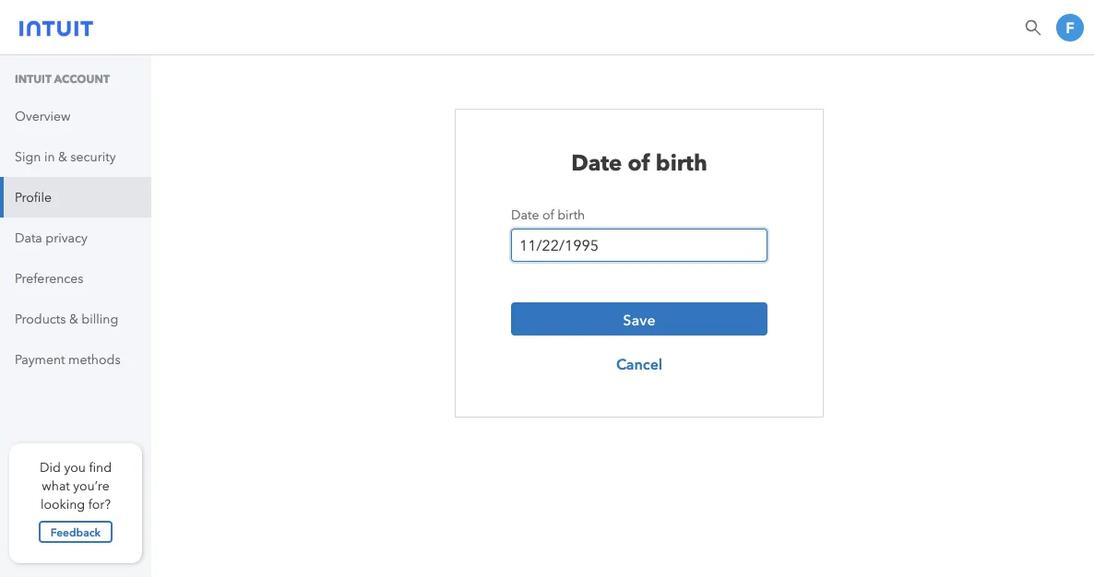 Task type: describe. For each thing, give the bounding box(es) containing it.
cancel
[[616, 354, 663, 374]]

0 vertical spatial birth
[[656, 146, 707, 176]]

1 horizontal spatial of
[[628, 146, 650, 176]]

products & billing link
[[0, 299, 151, 340]]

intuit account element
[[0, 55, 151, 380]]

0 horizontal spatial of
[[543, 206, 554, 223]]

1 vertical spatial date
[[511, 206, 539, 223]]

payment
[[15, 352, 65, 367]]

for?
[[88, 497, 111, 512]]

overview link
[[0, 96, 151, 137]]

intuit
[[15, 72, 51, 86]]

Date of birth text field
[[511, 229, 768, 262]]

1 horizontal spatial date
[[571, 146, 622, 176]]

sign in & security link
[[0, 137, 151, 177]]

account
[[54, 72, 110, 86]]

billing
[[82, 311, 118, 327]]

cancel button
[[511, 347, 768, 380]]

privacy
[[46, 230, 88, 245]]

intuit logo image
[[19, 15, 93, 37]]

sign
[[15, 149, 41, 164]]

overview
[[15, 108, 71, 124]]

did you find what you're looking for?
[[40, 460, 112, 512]]

find
[[89, 460, 112, 475]]

data privacy link
[[0, 218, 151, 258]]

security
[[70, 149, 116, 164]]

payment methods
[[15, 352, 121, 367]]

in
[[44, 149, 55, 164]]

products
[[15, 311, 66, 327]]

methods
[[68, 352, 121, 367]]

preferences
[[15, 271, 84, 286]]

profile link
[[0, 177, 151, 218]]



Task type: vqa. For each thing, say whether or not it's contained in the screenshot.
Help 'icon'
yes



Task type: locate. For each thing, give the bounding box(es) containing it.
feedback button
[[39, 521, 113, 543]]

& left billing
[[69, 311, 78, 327]]

help image
[[1024, 18, 1043, 37]]

0 horizontal spatial &
[[58, 149, 67, 164]]

feedback
[[51, 525, 101, 540]]

f
[[1066, 19, 1075, 37]]

preferences link
[[0, 258, 151, 299]]

1 vertical spatial date of birth
[[511, 206, 585, 223]]

sign in & security
[[15, 149, 116, 164]]

data
[[15, 230, 42, 245]]

&
[[58, 149, 67, 164], [69, 311, 78, 327]]

& right in
[[58, 149, 67, 164]]

looking
[[40, 497, 85, 512]]

1 vertical spatial &
[[69, 311, 78, 327]]

date of birth
[[571, 146, 707, 176], [511, 206, 585, 223]]

1 vertical spatial birth
[[557, 206, 585, 223]]

date
[[571, 146, 622, 176], [511, 206, 539, 223]]

payment methods link
[[0, 340, 151, 380]]

0 horizontal spatial date
[[511, 206, 539, 223]]

of
[[628, 146, 650, 176], [543, 206, 554, 223]]

data privacy
[[15, 230, 88, 245]]

0 horizontal spatial birth
[[557, 206, 585, 223]]

products & billing
[[15, 311, 118, 327]]

what
[[42, 478, 70, 494]]

1 horizontal spatial birth
[[656, 146, 707, 176]]

1 vertical spatial of
[[543, 206, 554, 223]]

you
[[64, 460, 86, 475]]

you're
[[73, 478, 109, 494]]

save button
[[511, 303, 768, 336]]

did
[[40, 460, 61, 475]]

save
[[623, 310, 656, 329]]

0 vertical spatial &
[[58, 149, 67, 164]]

0 vertical spatial date
[[571, 146, 622, 176]]

intuit account
[[15, 72, 110, 86]]

birth
[[656, 146, 707, 176], [557, 206, 585, 223]]

profile
[[15, 190, 52, 205]]

0 vertical spatial of
[[628, 146, 650, 176]]

1 horizontal spatial &
[[69, 311, 78, 327]]

0 vertical spatial date of birth
[[571, 146, 707, 176]]



